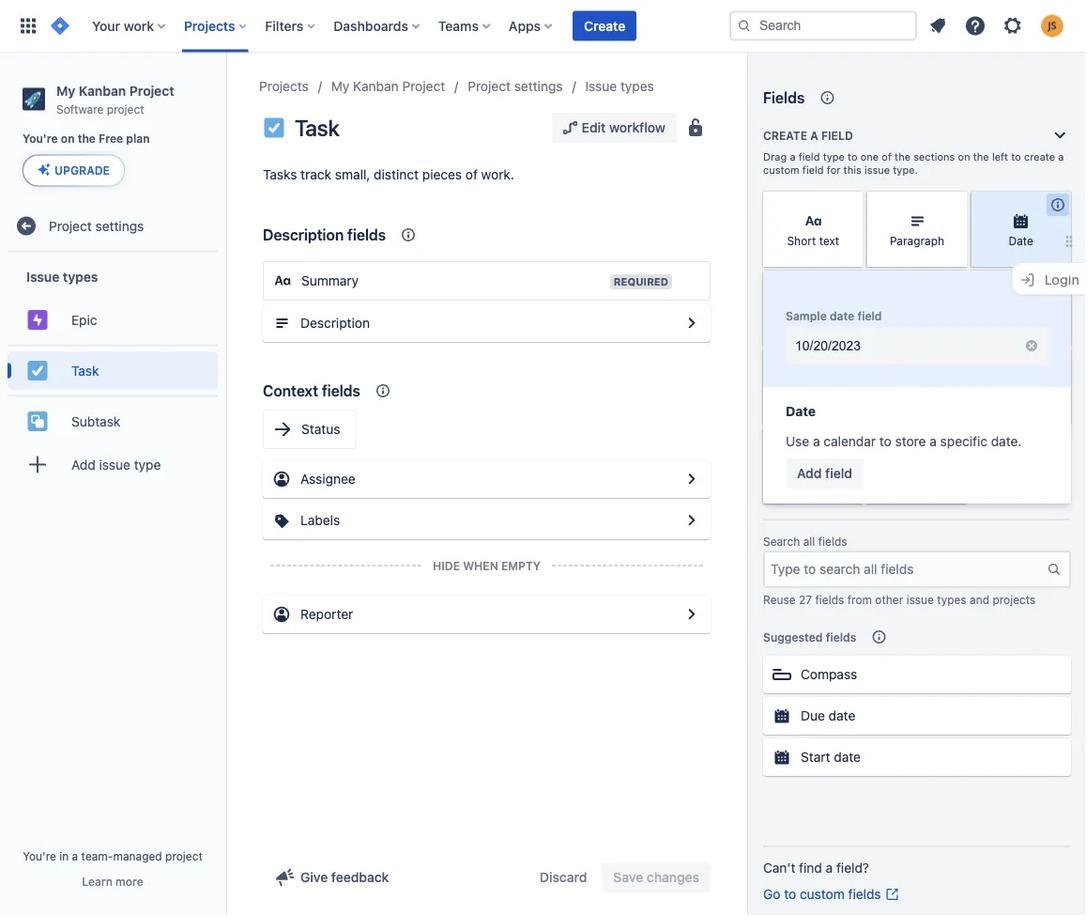 Task type: describe. For each thing, give the bounding box(es) containing it.
issue types for issue types link
[[586, 78, 655, 94]]

appswitcher icon image
[[17, 15, 39, 37]]

to left store
[[880, 434, 892, 449]]

your work
[[92, 18, 154, 33]]

upgrade button
[[23, 155, 124, 185]]

my for my kanban project software project
[[56, 83, 75, 98]]

1 horizontal spatial labels
[[1004, 313, 1039, 326]]

work.
[[482, 167, 515, 182]]

0 horizontal spatial types
[[63, 269, 98, 284]]

2 horizontal spatial types
[[938, 593, 967, 606]]

distinct
[[374, 167, 419, 182]]

time stamp
[[887, 313, 949, 326]]

more
[[116, 875, 143, 888]]

settings image
[[1002, 15, 1025, 37]]

number
[[793, 313, 835, 326]]

my for my kanban project
[[331, 78, 350, 94]]

fields inside "link"
[[849, 886, 882, 902]]

stamp
[[916, 313, 949, 326]]

projects
[[993, 593, 1037, 606]]

hide
[[433, 559, 460, 572]]

kanban for my kanban project
[[353, 78, 399, 94]]

you're for you're in a team-managed project
[[23, 849, 56, 862]]

1 horizontal spatial issue
[[586, 78, 617, 94]]

free
[[99, 132, 123, 145]]

give feedback button
[[263, 862, 401, 892]]

task inside group
[[71, 363, 99, 378]]

1 vertical spatial project
[[165, 849, 203, 862]]

create for create
[[584, 18, 626, 33]]

of inside the drag a field type to one of the sections on the left to create a custom field for this issue type.
[[882, 151, 892, 163]]

fields up status
[[322, 382, 361, 400]]

add issue type button
[[8, 446, 218, 483]]

a right find
[[826, 860, 834, 876]]

left
[[993, 151, 1009, 163]]

pieces
[[423, 167, 462, 182]]

start
[[801, 749, 831, 765]]

issue inside button
[[99, 457, 131, 472]]

store
[[896, 434, 927, 449]]

dropdown
[[787, 479, 841, 492]]

issue types link
[[586, 75, 655, 98]]

due date button
[[764, 697, 1072, 735]]

you're for you're on the free plan
[[23, 132, 58, 145]]

open field configuration image for assignee
[[681, 468, 704, 490]]

specific
[[941, 434, 988, 449]]

you're on the free plan
[[23, 132, 150, 145]]

go to custom fields link
[[764, 885, 901, 904]]

calendar
[[824, 434, 877, 449]]

to inside the go to custom fields "link"
[[785, 886, 797, 902]]

no restrictions image
[[685, 116, 707, 139]]

due date
[[801, 708, 856, 723]]

filters button
[[260, 11, 323, 41]]

type inside button
[[134, 457, 161, 472]]

my kanban project
[[331, 78, 446, 94]]

projects for projects popup button
[[184, 18, 235, 33]]

fields left more information about the suggested fields image
[[826, 630, 857, 644]]

other
[[876, 593, 904, 606]]

context fields
[[263, 382, 361, 400]]

labels inside button
[[301, 512, 340, 528]]

reuse
[[764, 593, 796, 606]]

description for description
[[301, 315, 370, 331]]

1 horizontal spatial types
[[621, 78, 655, 94]]

type.
[[894, 164, 919, 176]]

apps button
[[503, 11, 560, 41]]

checkbox
[[891, 392, 944, 405]]

0 horizontal spatial project settings
[[49, 218, 144, 233]]

search all fields
[[764, 535, 848, 548]]

use a calendar to store a specific date.
[[786, 434, 1023, 449]]

go
[[764, 886, 781, 902]]

hide when empty
[[433, 559, 541, 572]]

0 horizontal spatial settings
[[95, 218, 144, 233]]

learn
[[82, 875, 113, 888]]

date for due
[[829, 708, 856, 723]]

sections
[[914, 151, 956, 163]]

custom inside the drag a field type to one of the sections on the left to create a custom field for this issue type.
[[764, 164, 800, 176]]

use
[[786, 434, 810, 449]]

0 horizontal spatial issue
[[26, 269, 60, 284]]

team-
[[81, 849, 113, 862]]

add field
[[798, 466, 853, 481]]

apps
[[509, 18, 541, 33]]

suggested fields
[[764, 630, 857, 644]]

edit workflow button
[[552, 113, 677, 143]]

dependent
[[785, 463, 843, 476]]

clear image
[[1025, 338, 1040, 353]]

dialog containing date
[[764, 271, 1072, 504]]

search
[[764, 535, 801, 548]]

create for create a field
[[764, 129, 808, 142]]

status
[[302, 421, 340, 437]]

add issue type image
[[26, 453, 49, 476]]

0 vertical spatial task
[[295, 115, 340, 141]]

small,
[[335, 167, 370, 182]]

to up this
[[848, 151, 858, 163]]

project down teams popup button
[[468, 78, 511, 94]]

upgrade
[[54, 164, 110, 177]]

date.
[[992, 434, 1023, 449]]

issue types for group containing issue types
[[26, 269, 98, 284]]

add for add issue type
[[71, 457, 96, 472]]

help image
[[965, 15, 987, 37]]

1 vertical spatial date
[[786, 404, 817, 419]]

give feedback
[[301, 869, 389, 885]]

for
[[827, 164, 841, 176]]

assignee
[[301, 471, 356, 487]]

my kanban project link
[[331, 75, 446, 98]]

sample date field
[[786, 309, 883, 322]]

this link will be opened in a new tab image
[[886, 887, 901, 902]]

one
[[861, 151, 879, 163]]

open field configuration image for labels
[[681, 509, 704, 532]]

managed
[[113, 849, 162, 862]]

this
[[844, 164, 862, 176]]

fields
[[764, 89, 805, 107]]

27
[[800, 593, 813, 606]]

drag
[[764, 151, 787, 163]]

add field button
[[786, 458, 864, 489]]

create
[[1025, 151, 1056, 163]]

search image
[[737, 18, 753, 33]]

reporter
[[301, 606, 354, 622]]

work
[[124, 18, 154, 33]]

1 horizontal spatial settings
[[515, 78, 563, 94]]

task link
[[8, 352, 218, 389]]

1 horizontal spatial the
[[895, 151, 911, 163]]

projects for projects link
[[259, 78, 309, 94]]

tasks
[[263, 167, 297, 182]]

track
[[301, 167, 332, 182]]

Type to search all fields text field
[[766, 552, 1048, 586]]



Task type: vqa. For each thing, say whether or not it's contained in the screenshot.
Open field configuration image within the the Labels button
yes



Task type: locate. For each thing, give the bounding box(es) containing it.
1 horizontal spatial issue types
[[586, 78, 655, 94]]

field
[[822, 129, 854, 142], [799, 151, 821, 163], [803, 164, 825, 176], [858, 309, 883, 322], [826, 466, 853, 481]]

a right in
[[72, 849, 78, 862]]

time
[[887, 313, 913, 326]]

2 horizontal spatial issue
[[907, 593, 935, 606]]

software
[[56, 102, 104, 115]]

0 vertical spatial labels
[[1004, 313, 1039, 326]]

0 horizontal spatial more information image
[[840, 194, 862, 216]]

the left left
[[974, 151, 990, 163]]

kanban for my kanban project software project
[[79, 83, 126, 98]]

date right due
[[829, 708, 856, 723]]

assignee button
[[263, 460, 711, 498]]

0 horizontal spatial of
[[466, 167, 478, 182]]

types up 'workflow'
[[621, 78, 655, 94]]

Search field
[[730, 11, 918, 41]]

the
[[78, 132, 96, 145], [895, 151, 911, 163], [974, 151, 990, 163]]

fields right 27
[[816, 593, 845, 606]]

project
[[107, 102, 144, 115], [165, 849, 203, 862]]

0 horizontal spatial issue types
[[26, 269, 98, 284]]

and
[[970, 593, 990, 606]]

1 vertical spatial projects
[[259, 78, 309, 94]]

task right issue type icon at the left top of the page
[[295, 115, 340, 141]]

create
[[584, 18, 626, 33], [764, 129, 808, 142]]

project settings
[[468, 78, 563, 94], [49, 218, 144, 233]]

date up 10/20/2023
[[830, 309, 855, 322]]

a right store
[[930, 434, 937, 449]]

create inside button
[[584, 18, 626, 33]]

project down the upgrade button
[[49, 218, 92, 233]]

description button
[[263, 304, 711, 342]]

a right create
[[1059, 151, 1065, 163]]

1 vertical spatial settings
[[95, 218, 144, 233]]

issue inside the drag a field type to one of the sections on the left to create a custom field for this issue type.
[[865, 164, 891, 176]]

discard
[[540, 869, 588, 885]]

summary
[[302, 273, 359, 288]]

0 horizontal spatial on
[[61, 132, 75, 145]]

settings down apps popup button
[[515, 78, 563, 94]]

context
[[263, 382, 318, 400]]

plan
[[126, 132, 150, 145]]

a right drag
[[790, 151, 796, 163]]

of right one
[[882, 151, 892, 163]]

1 vertical spatial project settings link
[[8, 207, 218, 245]]

my up software
[[56, 83, 75, 98]]

open field configuration image
[[681, 468, 704, 490], [681, 509, 704, 532], [681, 603, 704, 626]]

subtask
[[71, 413, 121, 429]]

you're in a team-managed project
[[23, 849, 203, 862]]

1 open field configuration image from the top
[[681, 468, 704, 490]]

projects inside popup button
[[184, 18, 235, 33]]

tasks track small, distinct pieces of work.
[[263, 167, 515, 182]]

open field configuration image
[[681, 312, 704, 334]]

0 horizontal spatial kanban
[[79, 83, 126, 98]]

custom down drag
[[764, 164, 800, 176]]

filters
[[265, 18, 304, 33]]

more information about the context fields image down 'distinct'
[[397, 224, 420, 246]]

1 horizontal spatial project settings link
[[468, 75, 563, 98]]

your profile and settings image
[[1042, 15, 1064, 37]]

1 horizontal spatial my
[[331, 78, 350, 94]]

0 horizontal spatial add
[[71, 457, 96, 472]]

on up the upgrade button
[[61, 132, 75, 145]]

1 horizontal spatial more information image
[[944, 194, 966, 216]]

0 vertical spatial description
[[263, 226, 344, 244]]

can't
[[764, 860, 796, 876]]

1 more information image from the left
[[840, 194, 862, 216]]

open field configuration image for reporter
[[681, 603, 704, 626]]

types left 'and'
[[938, 593, 967, 606]]

task down epic
[[71, 363, 99, 378]]

field?
[[837, 860, 870, 876]]

to right go
[[785, 886, 797, 902]]

1 vertical spatial create
[[764, 129, 808, 142]]

more information about the fields image
[[817, 86, 839, 109]]

0 horizontal spatial date
[[786, 404, 817, 419]]

1 horizontal spatial more information about the context fields image
[[397, 224, 420, 246]]

0 vertical spatial open field configuration image
[[681, 468, 704, 490]]

edit
[[582, 120, 606, 135]]

create a field
[[764, 129, 854, 142]]

text
[[820, 234, 840, 247]]

project settings down apps
[[468, 78, 563, 94]]

epic
[[71, 312, 97, 327]]

subtask link
[[8, 402, 218, 440]]

0 horizontal spatial projects
[[184, 18, 235, 33]]

0 vertical spatial type
[[824, 151, 845, 163]]

the up "type." on the right top
[[895, 151, 911, 163]]

0 vertical spatial projects
[[184, 18, 235, 33]]

0 vertical spatial date
[[830, 309, 855, 322]]

more information image
[[840, 194, 862, 216], [944, 194, 966, 216]]

open field configuration image inside assignee 'button'
[[681, 468, 704, 490]]

close image
[[1042, 278, 1064, 301]]

settings
[[515, 78, 563, 94], [95, 218, 144, 233]]

0 vertical spatial project settings link
[[468, 75, 563, 98]]

labels
[[1004, 313, 1039, 326], [301, 512, 340, 528]]

0 vertical spatial on
[[61, 132, 75, 145]]

0 vertical spatial of
[[882, 151, 892, 163]]

learn more
[[82, 875, 143, 888]]

more information image for short text
[[840, 194, 862, 216]]

banner
[[0, 0, 1087, 53]]

compass button
[[764, 656, 1072, 693]]

1 vertical spatial custom
[[800, 886, 845, 902]]

my
[[331, 78, 350, 94], [56, 83, 75, 98]]

open field configuration image inside labels button
[[681, 509, 704, 532]]

projects button
[[178, 11, 254, 41]]

0 horizontal spatial type
[[134, 457, 161, 472]]

issue types inside group
[[26, 269, 98, 284]]

issue down one
[[865, 164, 891, 176]]

primary element
[[11, 0, 730, 52]]

fields right 'all'
[[819, 535, 848, 548]]

field for sample
[[858, 309, 883, 322]]

type up for
[[824, 151, 845, 163]]

1 horizontal spatial on
[[959, 151, 971, 163]]

project inside my kanban project software project
[[129, 83, 174, 98]]

0 vertical spatial create
[[584, 18, 626, 33]]

more information image up paragraph
[[944, 194, 966, 216]]

teams button
[[433, 11, 498, 41]]

date for sample
[[830, 309, 855, 322]]

labels down assignee at the left of the page
[[301, 512, 340, 528]]

0 horizontal spatial my
[[56, 83, 75, 98]]

project up the plan
[[129, 83, 174, 98]]

1 horizontal spatial date
[[1009, 234, 1034, 247]]

create up drag
[[764, 129, 808, 142]]

1 you're from the top
[[23, 132, 58, 145]]

dashboards
[[334, 18, 409, 33]]

type down subtask link
[[134, 457, 161, 472]]

0 vertical spatial settings
[[515, 78, 563, 94]]

paragraph
[[891, 234, 945, 247]]

issue types
[[586, 78, 655, 94], [26, 269, 98, 284]]

2 open field configuration image from the top
[[681, 509, 704, 532]]

description for description fields
[[263, 226, 344, 244]]

1 horizontal spatial projects
[[259, 78, 309, 94]]

3 open field configuration image from the top
[[681, 603, 704, 626]]

fields up summary
[[348, 226, 386, 244]]

0 vertical spatial project
[[107, 102, 144, 115]]

issue up epic link
[[26, 269, 60, 284]]

1 horizontal spatial type
[[824, 151, 845, 163]]

description inside button
[[301, 315, 370, 331]]

due
[[801, 708, 826, 723]]

group
[[8, 252, 218, 494]]

0 horizontal spatial more information about the context fields image
[[372, 380, 395, 402]]

fields left "this link will be opened in a new tab" image
[[849, 886, 882, 902]]

to right left
[[1012, 151, 1022, 163]]

2 vertical spatial issue
[[907, 593, 935, 606]]

1 vertical spatial on
[[959, 151, 971, 163]]

more information about the context fields image
[[397, 224, 420, 246], [372, 380, 395, 402]]

0 vertical spatial date
[[1009, 234, 1034, 247]]

open field configuration image inside reporter button
[[681, 603, 704, 626]]

0 vertical spatial custom
[[764, 164, 800, 176]]

custom inside the go to custom fields "link"
[[800, 886, 845, 902]]

0 horizontal spatial issue
[[99, 457, 131, 472]]

0 vertical spatial issue
[[865, 164, 891, 176]]

my kanban project software project
[[56, 83, 174, 115]]

group containing issue types
[[8, 252, 218, 494]]

1 horizontal spatial project
[[165, 849, 203, 862]]

issue types up edit workflow
[[586, 78, 655, 94]]

find
[[800, 860, 823, 876]]

your
[[92, 18, 120, 33]]

project up the plan
[[107, 102, 144, 115]]

you're left in
[[23, 849, 56, 862]]

1 vertical spatial type
[[134, 457, 161, 472]]

kanban down primary element
[[353, 78, 399, 94]]

banner containing your work
[[0, 0, 1087, 53]]

start date
[[801, 749, 862, 765]]

1 horizontal spatial issue
[[865, 164, 891, 176]]

0 horizontal spatial project settings link
[[8, 207, 218, 245]]

you're
[[23, 132, 58, 145], [23, 849, 56, 862]]

projects up issue type icon at the left top of the page
[[259, 78, 309, 94]]

task group
[[8, 344, 218, 395]]

settings down the upgrade
[[95, 218, 144, 233]]

1 vertical spatial issue types
[[26, 269, 98, 284]]

project inside my kanban project software project
[[107, 102, 144, 115]]

1 vertical spatial project settings
[[49, 218, 144, 233]]

compass
[[801, 667, 858, 682]]

add issue type
[[71, 457, 161, 472]]

1 vertical spatial labels
[[301, 512, 340, 528]]

date inside button
[[835, 749, 862, 765]]

project settings link down apps
[[468, 75, 563, 98]]

description down summary
[[301, 315, 370, 331]]

field inside button
[[826, 466, 853, 481]]

project settings down the upgrade
[[49, 218, 144, 233]]

0 horizontal spatial labels
[[301, 512, 340, 528]]

edit workflow
[[582, 120, 666, 135]]

kanban up software
[[79, 83, 126, 98]]

create button
[[573, 11, 637, 41]]

issue up the edit
[[586, 78, 617, 94]]

0 vertical spatial issue types
[[586, 78, 655, 94]]

my inside my kanban project software project
[[56, 83, 75, 98]]

dropdown
[[787, 392, 841, 405]]

feedback
[[332, 869, 389, 885]]

0 vertical spatial project settings
[[468, 78, 563, 94]]

my right projects link
[[331, 78, 350, 94]]

1 vertical spatial issue
[[26, 269, 60, 284]]

you're up the upgrade button
[[23, 132, 58, 145]]

more information about the context fields image for description fields
[[397, 224, 420, 246]]

0 horizontal spatial the
[[78, 132, 96, 145]]

date up use
[[786, 404, 817, 419]]

more information image down this
[[840, 194, 862, 216]]

your work button
[[86, 11, 173, 41]]

2 vertical spatial date
[[835, 749, 862, 765]]

2 vertical spatial open field configuration image
[[681, 603, 704, 626]]

the left "free"
[[78, 132, 96, 145]]

of left work.
[[466, 167, 478, 182]]

0 vertical spatial more information about the context fields image
[[397, 224, 420, 246]]

1 vertical spatial description
[[301, 315, 370, 331]]

notifications image
[[927, 15, 950, 37]]

more information image for paragraph
[[944, 194, 966, 216]]

go to custom fields
[[764, 886, 882, 902]]

1 horizontal spatial kanban
[[353, 78, 399, 94]]

more information about the context fields image right context fields
[[372, 380, 395, 402]]

0 vertical spatial types
[[621, 78, 655, 94]]

1 vertical spatial date
[[829, 708, 856, 723]]

2 vertical spatial types
[[938, 593, 967, 606]]

labels up clear image
[[1004, 313, 1039, 326]]

issue type icon image
[[263, 116, 286, 139]]

1 horizontal spatial task
[[295, 115, 340, 141]]

1 vertical spatial open field configuration image
[[681, 509, 704, 532]]

date inside button
[[829, 708, 856, 723]]

1 vertical spatial issue
[[99, 457, 131, 472]]

on
[[61, 132, 75, 145], [959, 151, 971, 163]]

learn more button
[[82, 874, 143, 889]]

give
[[301, 869, 328, 885]]

projects
[[184, 18, 235, 33], [259, 78, 309, 94]]

1 horizontal spatial of
[[882, 151, 892, 163]]

date
[[1009, 234, 1034, 247], [786, 404, 817, 419]]

a down more information about the fields icon
[[811, 129, 819, 142]]

start date button
[[764, 738, 1072, 776]]

description up summary
[[263, 226, 344, 244]]

1 horizontal spatial create
[[764, 129, 808, 142]]

short text
[[788, 234, 840, 247]]

field for drag
[[799, 151, 821, 163]]

date for start
[[835, 749, 862, 765]]

type inside the drag a field type to one of the sections on the left to create a custom field for this issue type.
[[824, 151, 845, 163]]

custom down can't find a field?
[[800, 886, 845, 902]]

1 vertical spatial of
[[466, 167, 478, 182]]

date down create
[[1009, 234, 1034, 247]]

create up issue types link
[[584, 18, 626, 33]]

0 horizontal spatial task
[[71, 363, 99, 378]]

required
[[614, 276, 669, 288]]

discard button
[[529, 862, 599, 892]]

project settings link down the upgrade
[[8, 207, 218, 245]]

projects up sidebar navigation image
[[184, 18, 235, 33]]

date
[[830, 309, 855, 322], [829, 708, 856, 723], [835, 749, 862, 765]]

sample
[[786, 309, 827, 322]]

teams
[[439, 18, 479, 33]]

on right sections
[[959, 151, 971, 163]]

dialog
[[764, 271, 1072, 504]]

0 horizontal spatial project
[[107, 102, 144, 115]]

sidebar navigation image
[[205, 75, 246, 113]]

project down teams
[[403, 78, 446, 94]]

more information about the context fields image for context fields
[[372, 380, 395, 402]]

more information about the suggested fields image
[[868, 626, 891, 648]]

short
[[788, 234, 817, 247]]

0 horizontal spatial create
[[584, 18, 626, 33]]

project right managed
[[165, 849, 203, 862]]

fields
[[348, 226, 386, 244], [322, 382, 361, 400], [819, 535, 848, 548], [816, 593, 845, 606], [826, 630, 857, 644], [849, 886, 882, 902]]

1 vertical spatial types
[[63, 269, 98, 284]]

2 more information image from the left
[[944, 194, 966, 216]]

epic link
[[8, 301, 218, 339]]

1 vertical spatial more information about the context fields image
[[372, 380, 395, 402]]

issue down subtask link
[[99, 457, 131, 472]]

add for add field
[[798, 466, 822, 481]]

add
[[71, 457, 96, 472], [798, 466, 822, 481]]

1 vertical spatial you're
[[23, 849, 56, 862]]

field for create
[[822, 129, 854, 142]]

issue types up epic
[[26, 269, 98, 284]]

description
[[263, 226, 344, 244], [301, 315, 370, 331]]

1 vertical spatial task
[[71, 363, 99, 378]]

0 vertical spatial issue
[[586, 78, 617, 94]]

projects link
[[259, 75, 309, 98]]

0 vertical spatial you're
[[23, 132, 58, 145]]

reuse 27 fields from other issue types and projects
[[764, 593, 1037, 606]]

dashboards button
[[328, 11, 427, 41]]

types up epic
[[63, 269, 98, 284]]

a right use
[[814, 434, 821, 449]]

1 horizontal spatial add
[[798, 466, 822, 481]]

issue right the other
[[907, 593, 935, 606]]

kanban inside my kanban project software project
[[79, 83, 126, 98]]

1 horizontal spatial project settings
[[468, 78, 563, 94]]

date right start
[[835, 749, 862, 765]]

2 horizontal spatial the
[[974, 151, 990, 163]]

2 you're from the top
[[23, 849, 56, 862]]

on inside the drag a field type to one of the sections on the left to create a custom field for this issue type.
[[959, 151, 971, 163]]

in
[[59, 849, 69, 862]]

more information image
[[1047, 194, 1070, 216]]

jira software image
[[49, 15, 71, 37], [49, 15, 71, 37]]

10/20/2023
[[796, 338, 862, 353]]



